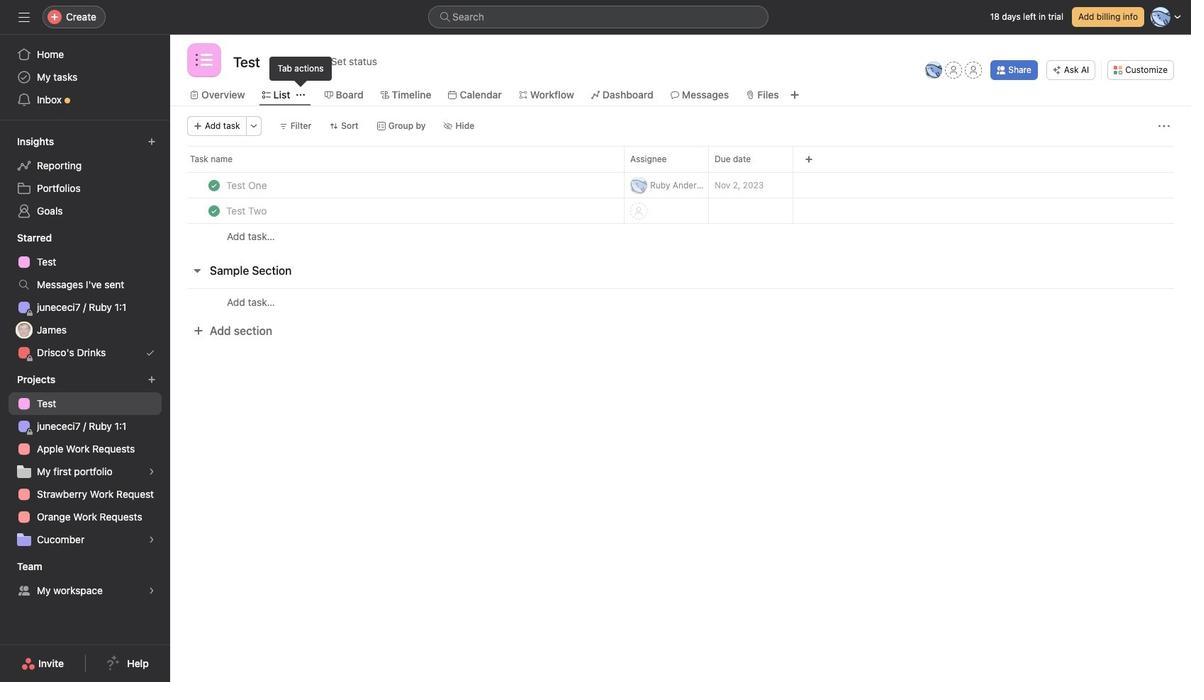 Task type: describe. For each thing, give the bounding box(es) containing it.
completed image for task name text field
[[206, 202, 223, 219]]

insights element
[[0, 129, 170, 226]]

Task name text field
[[223, 204, 271, 218]]

manage project members image
[[926, 62, 943, 79]]

new insights image
[[148, 138, 156, 146]]

1 horizontal spatial more actions image
[[1159, 121, 1170, 132]]

see details, my first portfolio image
[[148, 468, 156, 477]]

completed checkbox for task name text box at the top of page
[[206, 177, 223, 194]]

hide sidebar image
[[18, 11, 30, 23]]

remove from starred image
[[291, 56, 302, 67]]

see details, cucomber image
[[148, 536, 156, 545]]

completed checkbox for task name text field
[[206, 202, 223, 219]]

tab actions image
[[296, 91, 305, 99]]

Task name text field
[[223, 178, 271, 193]]

list image
[[196, 52, 213, 69]]

new project or portfolio image
[[148, 376, 156, 384]]



Task type: vqa. For each thing, say whether or not it's contained in the screenshot.
Task name text box's the Completed option
yes



Task type: locate. For each thing, give the bounding box(es) containing it.
1 completed checkbox from the top
[[206, 177, 223, 194]]

completed checkbox left task name text field
[[206, 202, 223, 219]]

add tab image
[[789, 89, 800, 101]]

2 completed checkbox from the top
[[206, 202, 223, 219]]

test one cell
[[170, 172, 624, 199]]

0 vertical spatial completed image
[[206, 177, 223, 194]]

0 horizontal spatial more actions image
[[249, 122, 258, 130]]

starred element
[[0, 226, 170, 367]]

collapse task list for this group image
[[191, 265, 203, 277]]

1 completed image from the top
[[206, 177, 223, 194]]

tooltip
[[269, 57, 332, 85]]

completed image inside test one cell
[[206, 177, 223, 194]]

see details, my workspace image
[[148, 587, 156, 596]]

global element
[[0, 35, 170, 120]]

completed checkbox left task name text box at the top of page
[[206, 177, 223, 194]]

None text field
[[230, 49, 264, 74]]

completed image inside test two cell
[[206, 202, 223, 219]]

projects element
[[0, 367, 170, 555]]

add field image
[[805, 155, 813, 164]]

1 vertical spatial completed checkbox
[[206, 202, 223, 219]]

list box
[[428, 6, 769, 28]]

test two cell
[[170, 198, 624, 224]]

teams element
[[0, 555, 170, 606]]

header untitled section tree grid
[[170, 172, 1191, 250]]

Completed checkbox
[[206, 177, 223, 194], [206, 202, 223, 219]]

completed image left task name text box at the top of page
[[206, 177, 223, 194]]

completed checkbox inside test one cell
[[206, 177, 223, 194]]

completed image
[[206, 177, 223, 194], [206, 202, 223, 219]]

show options image
[[271, 56, 282, 67]]

completed image for task name text box at the top of page
[[206, 177, 223, 194]]

more actions image
[[1159, 121, 1170, 132], [249, 122, 258, 130]]

row
[[170, 146, 1191, 172], [187, 172, 1174, 173], [170, 172, 1191, 199], [170, 198, 1191, 224], [170, 223, 1191, 250], [170, 289, 1191, 316]]

completed image left task name text field
[[206, 202, 223, 219]]

2 completed image from the top
[[206, 202, 223, 219]]

completed checkbox inside test two cell
[[206, 202, 223, 219]]

1 vertical spatial completed image
[[206, 202, 223, 219]]

0 vertical spatial completed checkbox
[[206, 177, 223, 194]]



